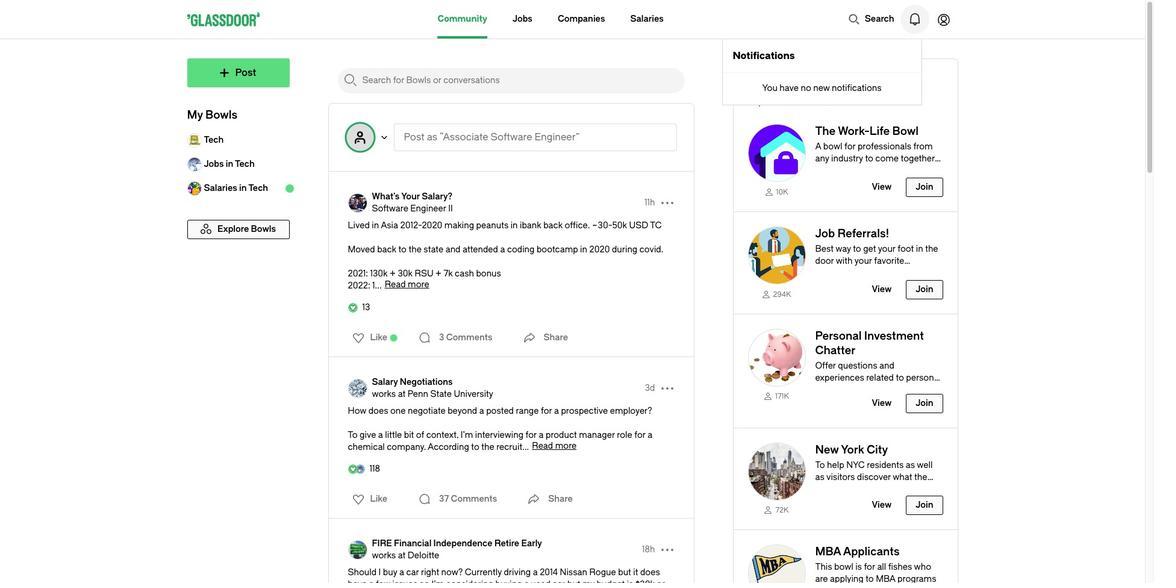 Task type: vqa. For each thing, say whether or not it's contained in the screenshot.
image for post author related to Salary
yes



Task type: locate. For each thing, give the bounding box(es) containing it.
for left you
[[804, 73, 824, 90]]

at left penn
[[398, 389, 406, 399]]

the up has
[[914, 472, 927, 482]]

more for rsu
[[408, 280, 429, 290]]

2020
[[422, 220, 442, 231], [589, 245, 610, 255]]

visitors
[[827, 472, 855, 482]]

chatter
[[815, 344, 856, 357]]

fishes
[[888, 562, 912, 572]]

like up salary
[[370, 333, 387, 343]]

software down what's
[[372, 204, 408, 214]]

1 horizontal spatial read more
[[532, 441, 577, 451]]

in for lived
[[372, 220, 379, 231]]

0 vertical spatial is
[[856, 562, 862, 572]]

+ left 7k
[[436, 269, 442, 279]]

experiences
[[815, 373, 864, 383]]

1 image for bowl image from the top
[[748, 124, 806, 182]]

0 horizontal spatial as
[[427, 131, 437, 143]]

bowls down no
[[794, 97, 819, 107]]

is up applying
[[856, 562, 862, 572]]

1 vertical spatial jobs
[[204, 159, 224, 169]]

how
[[348, 406, 366, 416]]

role
[[617, 430, 632, 440]]

1 horizontal spatial does
[[640, 567, 660, 578]]

more actions image right the 18h link
[[658, 540, 677, 560]]

1 vertical spatial comments
[[451, 494, 497, 504]]

1 vertical spatial at
[[398, 551, 406, 561]]

lived
[[348, 220, 370, 231]]

in left ibank
[[511, 220, 518, 231]]

...
[[375, 281, 382, 291], [522, 442, 529, 452]]

1 vertical spatial rections list menu
[[345, 490, 391, 509]]

118
[[370, 464, 380, 474]]

bowl
[[893, 125, 919, 138]]

2 image for bowl image from the top
[[748, 226, 806, 284]]

investment
[[864, 329, 924, 343]]

to left the 'help'
[[815, 460, 825, 470]]

but
[[618, 567, 631, 578], [567, 580, 580, 583]]

0 vertical spatial rections list menu
[[345, 328, 391, 348]]

more actions image right the 11h link
[[658, 193, 677, 213]]

engineer"
[[535, 131, 580, 143]]

as right post
[[427, 131, 437, 143]]

1 vertical spatial more
[[555, 441, 577, 451]]

offer!
[[815, 496, 837, 506]]

share for 37 comments
[[548, 494, 573, 504]]

0 horizontal spatial salaries
[[204, 183, 237, 193]]

making
[[445, 220, 474, 231]]

more down 'rsu' at the left
[[408, 280, 429, 290]]

1 horizontal spatial mba
[[876, 574, 896, 583]]

i'm inside how does one negotiate beyond a posted range for a prospective employer? to give a little bit of context, i'm interviewing for a product manager role for a chemical company. according to the recruit
[[461, 430, 473, 440]]

0 vertical spatial share
[[544, 333, 568, 343]]

2 rections list menu from the top
[[345, 490, 391, 509]]

jobs link
[[513, 0, 532, 39]]

in up salaries in tech in the left top of the page
[[226, 159, 233, 169]]

0 horizontal spatial i'm
[[432, 580, 444, 583]]

life
[[870, 125, 890, 138]]

does left one
[[368, 406, 388, 416]]

0 vertical spatial 2020
[[422, 220, 442, 231]]

have
[[780, 83, 799, 93], [348, 580, 367, 583]]

more actions image
[[658, 193, 677, 213], [658, 540, 677, 560]]

bowl up applying
[[834, 562, 853, 572]]

to right applying
[[866, 574, 874, 583]]

0 vertical spatial of
[[864, 178, 872, 188]]

1 horizontal spatial back
[[543, 220, 563, 231]]

of left work-
[[864, 178, 872, 188]]

2020 down ~30- at top right
[[589, 245, 610, 255]]

bowls right my at the top of the page
[[205, 108, 237, 122]]

applicants
[[843, 545, 900, 559]]

30k
[[398, 269, 413, 279]]

salaries
[[630, 14, 664, 24], [204, 183, 237, 193]]

the down the interviewing on the left
[[481, 442, 494, 452]]

salaries link
[[630, 0, 664, 39]]

software inside what's your salary? software engineer ii
[[372, 204, 408, 214]]

3 image for post author image from the top
[[348, 540, 367, 560]]

image for post author image
[[348, 193, 367, 213], [348, 379, 367, 398], [348, 540, 367, 560]]

tech down my bowls
[[204, 135, 224, 145]]

the
[[865, 166, 878, 176], [409, 245, 422, 255], [481, 442, 494, 452], [914, 472, 927, 482]]

1 horizontal spatial more
[[555, 441, 577, 451]]

... down the interviewing on the left
[[522, 442, 529, 452]]

0 horizontal spatial read
[[385, 280, 406, 290]]

image for bowl image for personal investment chatter
[[748, 329, 806, 386]]

comments right 37
[[451, 494, 497, 504]]

1 vertical spatial salaries
[[204, 183, 237, 193]]

0 vertical spatial read more
[[385, 280, 429, 290]]

i'm down right
[[432, 580, 444, 583]]

1 horizontal spatial read
[[532, 441, 553, 451]]

tech down tech link
[[235, 159, 255, 169]]

like down 118 at the left bottom
[[370, 494, 387, 504]]

salary
[[372, 377, 398, 387]]

come
[[876, 154, 899, 164]]

read down product
[[532, 441, 553, 451]]

like for 2nd rections list menu from the bottom of the page
[[370, 333, 387, 343]]

0 horizontal spatial ...
[[375, 281, 382, 291]]

who
[[914, 562, 931, 572]]

0 vertical spatial read
[[385, 280, 406, 290]]

at down financial
[[398, 551, 406, 561]]

does inside should i buy a car right now? currently driving a 2014 nissan rogue but it does have a few issues so i'm considering buying a used car but my budget is $30k o
[[640, 567, 660, 578]]

jobs up salaries in tech in the left top of the page
[[204, 159, 224, 169]]

1 horizontal spatial car
[[553, 580, 565, 583]]

1 vertical spatial bowls
[[205, 108, 237, 122]]

1 horizontal spatial but
[[618, 567, 631, 578]]

comments right '3'
[[446, 333, 492, 343]]

1 horizontal spatial is
[[856, 562, 862, 572]]

0 vertical spatial does
[[368, 406, 388, 416]]

more actions image for 11h
[[658, 193, 677, 213]]

2014
[[540, 567, 558, 578]]

has
[[917, 484, 932, 494]]

have down should
[[348, 580, 367, 583]]

car down 2014
[[553, 580, 565, 583]]

2 + from the left
[[436, 269, 442, 279]]

comments inside "button"
[[446, 333, 492, 343]]

as up world's
[[815, 472, 825, 482]]

to up the investments
[[896, 373, 904, 383]]

employer?
[[610, 406, 652, 416]]

retire
[[495, 539, 519, 549]]

for left all
[[864, 562, 875, 572]]

1 horizontal spatial jobs
[[513, 14, 532, 24]]

0 vertical spatial like
[[370, 333, 387, 343]]

0 vertical spatial software
[[491, 131, 532, 143]]

search button
[[842, 7, 900, 31]]

lottie animation container image
[[929, 5, 958, 34], [848, 13, 860, 25], [848, 13, 860, 25]]

jobs for jobs
[[513, 14, 532, 24]]

1 horizontal spatial 2020
[[589, 245, 610, 255]]

to-
[[898, 166, 910, 176]]

jobs in tech link
[[187, 152, 289, 177]]

1 vertical spatial read
[[532, 441, 553, 451]]

jobs
[[513, 14, 532, 24], [204, 159, 224, 169]]

is down it
[[627, 580, 633, 583]]

image for bowl image left this
[[748, 545, 806, 583]]

... for recruit
[[522, 442, 529, 452]]

read more down 30k on the left of the page
[[385, 280, 429, 290]]

1 rections list menu from the top
[[345, 328, 391, 348]]

1
[[372, 281, 375, 291]]

0 horizontal spatial is
[[627, 580, 633, 583]]

image for bowl image
[[748, 124, 806, 182], [748, 226, 806, 284], [748, 329, 806, 386], [748, 443, 806, 500], [748, 545, 806, 583]]

1 horizontal spatial ...
[[522, 442, 529, 452]]

0 horizontal spatial read more button
[[385, 280, 429, 290]]

works inside the fire financial independence retire early works at deloitte
[[372, 551, 396, 561]]

and right 'state'
[[446, 245, 461, 255]]

post as "associate software engineer" button
[[394, 123, 677, 151]]

to inside the personal investment chatter offer questions and experiences related to personal finance and investments
[[896, 373, 904, 383]]

5 image for bowl image from the top
[[748, 545, 806, 583]]

2 more actions image from the top
[[658, 540, 677, 560]]

to up 30k on the left of the page
[[399, 245, 407, 255]]

0 horizontal spatial 2020
[[422, 220, 442, 231]]

mba down all
[[876, 574, 896, 583]]

+ left 30k on the left of the page
[[390, 269, 396, 279]]

1 horizontal spatial salaries
[[630, 14, 664, 24]]

for down range
[[526, 430, 537, 440]]

1 more actions image from the top
[[658, 193, 677, 213]]

a left product
[[539, 430, 544, 440]]

2 image for post author image from the top
[[348, 379, 367, 398]]

image for bowl image for the work-life bowl
[[748, 124, 806, 182]]

1 vertical spatial mba
[[876, 574, 896, 583]]

to left give
[[348, 430, 358, 440]]

new york city to help nyc residents as well as visitors discover what the world's most popular city has to offer!
[[815, 443, 942, 506]]

to left the come
[[865, 154, 873, 164]]

0 vertical spatial at
[[398, 389, 406, 399]]

read
[[385, 280, 406, 290], [532, 441, 553, 451]]

car up issues
[[406, 567, 419, 578]]

1 vertical spatial back
[[377, 245, 396, 255]]

chemical
[[348, 442, 385, 452]]

image for bowl image up '72k' link at the bottom right
[[748, 443, 806, 500]]

130k
[[370, 269, 388, 279]]

0 vertical spatial bowls
[[794, 97, 819, 107]]

back
[[543, 220, 563, 231], [377, 245, 396, 255]]

but down nissan
[[567, 580, 580, 583]]

for inside mba applicants this bowl is for all fishes who are applying to mba programs
[[864, 562, 875, 572]]

a inside lived in asia 2012-2020 making peanuts in ibank back office. ~30-50k usd tc moved back to the state and attended a coding bootcamp in 2020 during covid. 2021: 130k + 30k rsu + 7k cash bonus 2022: 1
[[500, 245, 505, 255]]

rections list menu down the 13
[[345, 328, 391, 348]]

comments inside button
[[451, 494, 497, 504]]

applying
[[830, 574, 864, 583]]

image for post author image up how
[[348, 379, 367, 398]]

1 like from the top
[[370, 333, 387, 343]]

notifications
[[832, 83, 882, 93]]

rections list menu
[[345, 328, 391, 348], [345, 490, 391, 509]]

what
[[893, 472, 912, 482]]

1 vertical spatial does
[[640, 567, 660, 578]]

and down any
[[815, 166, 830, 176]]

294k
[[773, 290, 791, 299]]

penn
[[408, 389, 428, 399]]

0 vertical spatial mba
[[815, 545, 841, 559]]

the left 'state'
[[409, 245, 422, 255]]

18h link
[[642, 544, 655, 556]]

to right "according"
[[471, 442, 479, 452]]

0 vertical spatial read more button
[[385, 280, 429, 290]]

1 horizontal spatial i'm
[[461, 430, 473, 440]]

4 image for bowl image from the top
[[748, 443, 806, 500]]

share for 3 comments
[[544, 333, 568, 343]]

in down office. at the top of page
[[580, 245, 587, 255]]

image for bowl image up the 10k link at top
[[748, 124, 806, 182]]

help
[[827, 460, 844, 470]]

explore all bowls
[[748, 97, 819, 107]]

1 horizontal spatial of
[[864, 178, 872, 188]]

tech down jobs in tech link
[[248, 183, 268, 193]]

a right the role
[[648, 430, 653, 440]]

a right give
[[378, 430, 383, 440]]

tech inside "salaries in tech" link
[[248, 183, 268, 193]]

0 vertical spatial to
[[348, 430, 358, 440]]

back down asia
[[377, 245, 396, 255]]

read more button down 30k on the left of the page
[[385, 280, 429, 290]]

bowl right a at the top of page
[[823, 142, 842, 152]]

0 horizontal spatial to
[[348, 430, 358, 440]]

mba up this
[[815, 545, 841, 559]]

rogue
[[589, 567, 616, 578]]

0 vertical spatial more actions image
[[658, 193, 677, 213]]

beyond
[[448, 406, 477, 416]]

1 works from the top
[[372, 389, 396, 399]]

read more button for recruit
[[532, 441, 577, 451]]

now?
[[441, 567, 463, 578]]

0 vertical spatial i'm
[[461, 430, 473, 440]]

to inside how does one negotiate beyond a posted range for a prospective employer? to give a little bit of context, i'm interviewing for a product manager role for a chemical company. according to the recruit
[[348, 430, 358, 440]]

have up all
[[780, 83, 799, 93]]

2 at from the top
[[398, 551, 406, 561]]

1 horizontal spatial have
[[780, 83, 799, 93]]

more for recruit
[[555, 441, 577, 451]]

1 vertical spatial have
[[348, 580, 367, 583]]

product
[[546, 430, 577, 440]]

0 horizontal spatial jobs
[[204, 159, 224, 169]]

new
[[815, 443, 839, 456]]

2 like from the top
[[370, 494, 387, 504]]

job referrals!
[[815, 227, 889, 240]]

1 vertical spatial tech
[[235, 159, 255, 169]]

nyc
[[846, 460, 865, 470]]

share inside share popup button
[[548, 494, 573, 504]]

the
[[815, 125, 836, 138]]

together
[[901, 154, 935, 164]]

to right has
[[934, 484, 942, 494]]

0 vertical spatial car
[[406, 567, 419, 578]]

0 horizontal spatial bowls
[[205, 108, 237, 122]]

0 vertical spatial as
[[427, 131, 437, 143]]

is
[[856, 562, 862, 572], [627, 580, 633, 583]]

0 vertical spatial bowl
[[823, 142, 842, 152]]

so
[[420, 580, 430, 583]]

0 vertical spatial comments
[[446, 333, 492, 343]]

0 vertical spatial ...
[[375, 281, 382, 291]]

share inside share dropdown button
[[544, 333, 568, 343]]

read down 30k on the left of the page
[[385, 280, 406, 290]]

... down 130k
[[375, 281, 382, 291]]

0 vertical spatial works
[[372, 389, 396, 399]]

0 vertical spatial image for post author image
[[348, 193, 367, 213]]

personal
[[815, 329, 862, 343]]

office.
[[565, 220, 590, 231]]

72k
[[776, 506, 789, 515]]

2 vertical spatial tech
[[248, 183, 268, 193]]

tech inside tech link
[[204, 135, 224, 145]]

discover
[[857, 472, 891, 482]]

as inside button
[[427, 131, 437, 143]]

works down fire
[[372, 551, 396, 561]]

most
[[846, 484, 867, 494]]

any
[[815, 154, 829, 164]]

1 vertical spatial like
[[370, 494, 387, 504]]

1 vertical spatial to
[[815, 460, 825, 470]]

of right bit
[[416, 430, 424, 440]]

to
[[865, 154, 873, 164], [399, 245, 407, 255], [896, 373, 904, 383], [471, 442, 479, 452], [934, 484, 942, 494], [866, 574, 874, 583]]

and up related
[[880, 361, 895, 371]]

1 vertical spatial share
[[548, 494, 573, 504]]

11h link
[[645, 197, 655, 209]]

to
[[348, 430, 358, 440], [815, 460, 825, 470]]

lottie animation container image
[[389, 0, 439, 38], [389, 0, 439, 38], [900, 5, 929, 34], [900, 5, 929, 34], [929, 5, 958, 34]]

1 vertical spatial i'm
[[432, 580, 444, 583]]

1 image for post author image from the top
[[348, 193, 367, 213]]

0 vertical spatial salaries
[[630, 14, 664, 24]]

the left the day-
[[865, 166, 878, 176]]

industry
[[831, 154, 863, 164]]

fire financial independence retire early link
[[372, 538, 542, 550]]

jobs left companies
[[513, 14, 532, 24]]

read more button down product
[[532, 441, 577, 451]]

1 vertical spatial is
[[627, 580, 633, 583]]

range
[[516, 406, 539, 416]]

1 horizontal spatial +
[[436, 269, 442, 279]]

does up $30k
[[640, 567, 660, 578]]

1 vertical spatial works
[[372, 551, 396, 561]]

i'm up "according"
[[461, 430, 473, 440]]

11h
[[645, 198, 655, 208]]

2 works from the top
[[372, 551, 396, 561]]

a left coding
[[500, 245, 505, 255]]

0 horizontal spatial +
[[390, 269, 396, 279]]

image for bowl image up the "171k" link
[[748, 329, 806, 386]]

3 image for bowl image from the top
[[748, 329, 806, 386]]

currently
[[465, 567, 502, 578]]

1 vertical spatial software
[[372, 204, 408, 214]]

2 vertical spatial as
[[815, 472, 825, 482]]

the inside "the work-life bowl a bowl for professionals from any industry to come together and discuss the day-to-day happenings of work-life."
[[865, 166, 878, 176]]

image for post author image up should
[[348, 540, 367, 560]]

software inside post as "associate software engineer" button
[[491, 131, 532, 143]]

tech inside jobs in tech link
[[235, 159, 255, 169]]

1 vertical spatial more actions image
[[658, 540, 677, 560]]

0 horizontal spatial more
[[408, 280, 429, 290]]

rections list menu down 118 at the left bottom
[[345, 490, 391, 509]]

2 horizontal spatial as
[[906, 460, 915, 470]]

1 vertical spatial ...
[[522, 442, 529, 452]]

read more down product
[[532, 441, 577, 451]]

1 vertical spatial but
[[567, 580, 580, 583]]

tech for salaries
[[248, 183, 268, 193]]

2020 down engineer
[[422, 220, 442, 231]]

more actions image for 18h
[[658, 540, 677, 560]]

more down product
[[555, 441, 577, 451]]

in left asia
[[372, 220, 379, 231]]

1 vertical spatial bowl
[[834, 562, 853, 572]]

company.
[[387, 442, 426, 452]]

software for engineer
[[372, 204, 408, 214]]

software left 'engineer"'
[[491, 131, 532, 143]]

read more for recruit
[[532, 441, 577, 451]]

1 at from the top
[[398, 389, 406, 399]]

1 vertical spatial read more button
[[532, 441, 577, 451]]

this
[[815, 562, 832, 572]]

1 vertical spatial image for post author image
[[348, 379, 367, 398]]

as up what
[[906, 460, 915, 470]]

bowls™
[[748, 73, 801, 90]]

questions
[[838, 361, 877, 371]]

0 vertical spatial but
[[618, 567, 631, 578]]

0 vertical spatial jobs
[[513, 14, 532, 24]]

of
[[864, 178, 872, 188], [416, 430, 424, 440]]

for up industry
[[845, 142, 856, 152]]

1 horizontal spatial read more button
[[532, 441, 577, 451]]

you
[[827, 73, 853, 90]]

0 horizontal spatial does
[[368, 406, 388, 416]]

0 vertical spatial more
[[408, 280, 429, 290]]

image for post author image up lived
[[348, 193, 367, 213]]

1 vertical spatial of
[[416, 430, 424, 440]]

image for bowl image up 294k link
[[748, 226, 806, 284]]

in down jobs in tech link
[[239, 183, 247, 193]]



Task type: describe. For each thing, give the bounding box(es) containing it.
world's
[[815, 484, 844, 494]]

1 horizontal spatial bowls
[[794, 97, 819, 107]]

1 + from the left
[[390, 269, 396, 279]]

0 horizontal spatial but
[[567, 580, 580, 583]]

0 horizontal spatial back
[[377, 245, 396, 255]]

to inside new york city to help nyc residents as well as visitors discover what the world's most popular city has to offer!
[[934, 484, 942, 494]]

read for recruit
[[532, 441, 553, 451]]

72k link
[[748, 505, 806, 515]]

i
[[379, 567, 381, 578]]

finance
[[815, 385, 845, 395]]

at inside the fire financial independence retire early works at deloitte
[[398, 551, 406, 561]]

"associate
[[440, 131, 488, 143]]

explore
[[748, 97, 779, 107]]

~30-
[[592, 220, 612, 231]]

right
[[421, 567, 439, 578]]

a down driving
[[524, 580, 529, 583]]

toogle identity image
[[345, 123, 374, 152]]

life.
[[897, 178, 912, 188]]

294k link
[[748, 289, 806, 299]]

what's your salary? link
[[372, 191, 453, 203]]

manager
[[579, 430, 615, 440]]

image for post author image for salary
[[348, 379, 367, 398]]

bowl inside mba applicants this bowl is for all fishes who are applying to mba programs
[[834, 562, 853, 572]]

no
[[801, 83, 811, 93]]

1 vertical spatial 2020
[[589, 245, 610, 255]]

to inside new york city to help nyc residents as well as visitors discover what the world's most popular city has to offer!
[[815, 460, 825, 470]]

residents
[[867, 460, 904, 470]]

university
[[454, 389, 493, 399]]

at inside salary negotiations works at penn state university
[[398, 389, 406, 399]]

for right range
[[541, 406, 552, 416]]

a left posted
[[479, 406, 484, 416]]

have inside should i buy a car right now? currently driving a 2014 nissan rogue but it does have a few issues so i'm considering buying a used car but my budget is $30k o
[[348, 580, 367, 583]]

in for salaries
[[239, 183, 247, 193]]

a up issues
[[399, 567, 404, 578]]

171k link
[[748, 391, 806, 401]]

prospective
[[561, 406, 608, 416]]

... for rsu
[[375, 281, 382, 291]]

bit
[[404, 430, 414, 440]]

my bowls
[[187, 108, 237, 122]]

personal investment chatter offer questions and experiences related to personal finance and investments
[[815, 329, 941, 395]]

salaries in tech link
[[187, 177, 289, 201]]

for right the role
[[634, 430, 646, 440]]

0 vertical spatial have
[[780, 83, 799, 93]]

to inside mba applicants this bowl is for all fishes who are applying to mba programs
[[866, 574, 874, 583]]

0 horizontal spatial mba
[[815, 545, 841, 559]]

to inside "the work-life bowl a bowl for professionals from any industry to come together and discuss the day-to-day happenings of work-life."
[[865, 154, 873, 164]]

city
[[901, 484, 915, 494]]

considering
[[446, 580, 493, 583]]

city
[[867, 443, 888, 456]]

like for first rections list menu from the bottom of the page
[[370, 494, 387, 504]]

and inside lived in asia 2012-2020 making peanuts in ibank back office. ~30-50k usd tc moved back to the state and attended a coding bootcamp in 2020 during covid. 2021: 130k + 30k rsu + 7k cash bonus 2022: 1
[[446, 245, 461, 255]]

posted
[[486, 406, 514, 416]]

jobs in tech
[[204, 159, 255, 169]]

early
[[521, 539, 542, 549]]

for inside "the work-life bowl a bowl for professionals from any industry to come together and discuss the day-to-day happenings of work-life."
[[845, 142, 856, 152]]

all
[[877, 562, 886, 572]]

referrals!
[[838, 227, 889, 240]]

negotiations
[[400, 377, 453, 387]]

Search for Bowls or conversations search field
[[358, 69, 684, 93]]

fire financial independence retire early works at deloitte
[[372, 539, 542, 561]]

works inside salary negotiations works at penn state university
[[372, 389, 396, 399]]

cash
[[455, 269, 474, 279]]

more actions image
[[658, 379, 677, 398]]

0 horizontal spatial car
[[406, 567, 419, 578]]

salaries for salaries
[[630, 14, 664, 24]]

job
[[815, 227, 835, 240]]

3d
[[645, 383, 655, 393]]

from
[[914, 142, 933, 152]]

the inside how does one negotiate beyond a posted range for a prospective employer? to give a little bit of context, i'm interviewing for a product manager role for a chemical company. according to the recruit
[[481, 442, 494, 452]]

your
[[401, 192, 420, 202]]

3 comments
[[439, 333, 492, 343]]

comments for 37 comments
[[451, 494, 497, 504]]

bowls™ for you
[[748, 73, 853, 90]]

companies link
[[558, 0, 605, 39]]

i'm inside should i buy a car right now? currently driving a 2014 nissan rogue but it does have a few issues so i'm considering buying a used car but my budget is $30k o
[[432, 580, 444, 583]]

it
[[633, 567, 638, 578]]

read more button for rsu
[[385, 280, 429, 290]]

are
[[815, 574, 828, 583]]

comments for 3 comments
[[446, 333, 492, 343]]

during
[[612, 245, 638, 255]]

search
[[865, 14, 894, 24]]

buy
[[383, 567, 397, 578]]

3d link
[[645, 383, 655, 395]]

37
[[439, 494, 449, 504]]

asia
[[381, 220, 398, 231]]

of inside how does one negotiate beyond a posted range for a prospective employer? to give a little bit of context, i'm interviewing for a product manager role for a chemical company. according to the recruit
[[416, 430, 424, 440]]

and down experiences
[[847, 385, 862, 395]]

and inside "the work-life bowl a bowl for professionals from any industry to come together and discuss the day-to-day happenings of work-life."
[[815, 166, 830, 176]]

should
[[348, 567, 377, 578]]

is inside mba applicants this bowl is for all fishes who are applying to mba programs
[[856, 562, 862, 572]]

give
[[360, 430, 376, 440]]

salaries in tech
[[204, 183, 268, 193]]

0 vertical spatial back
[[543, 220, 563, 231]]

a up product
[[554, 406, 559, 416]]

share button
[[520, 326, 568, 350]]

popular
[[869, 484, 899, 494]]

offer
[[815, 361, 836, 371]]

state
[[430, 389, 452, 399]]

lived in asia 2012-2020 making peanuts in ibank back office. ~30-50k usd tc moved back to the state and attended a coding bootcamp in 2020 during covid. 2021: 130k + 30k rsu + 7k cash bonus 2022: 1
[[348, 220, 664, 291]]

1 horizontal spatial as
[[815, 472, 825, 482]]

my
[[187, 108, 203, 122]]

in for jobs
[[226, 159, 233, 169]]

image for bowl image for job referrals!
[[748, 226, 806, 284]]

read for rsu
[[385, 280, 406, 290]]

context,
[[426, 430, 459, 440]]

of inside "the work-life bowl a bowl for professionals from any industry to come together and discuss the day-to-day happenings of work-life."
[[864, 178, 872, 188]]

state
[[424, 245, 444, 255]]

moved
[[348, 245, 375, 255]]

a up used
[[533, 567, 538, 578]]

all
[[781, 97, 792, 107]]

3
[[439, 333, 444, 343]]

software for engineer"
[[491, 131, 532, 143]]

bowl inside "the work-life bowl a bowl for professionals from any industry to come together and discuss the day-to-day happenings of work-life."
[[823, 142, 842, 152]]

tc
[[650, 220, 662, 231]]

peanuts
[[476, 220, 509, 231]]

the work-life bowl a bowl for professionals from any industry to come together and discuss the day-to-day happenings of work-life.
[[815, 125, 935, 188]]

image for post author image for fire
[[348, 540, 367, 560]]

image for bowl image for new york city
[[748, 443, 806, 500]]

bonus
[[476, 269, 501, 279]]

does inside how does one negotiate beyond a posted range for a prospective employer? to give a little bit of context, i'm interviewing for a product manager role for a chemical company. according to the recruit
[[368, 406, 388, 416]]

50k
[[612, 220, 627, 231]]

nissan
[[560, 567, 587, 578]]

2022:
[[348, 281, 370, 291]]

to inside lived in asia 2012-2020 making peanuts in ibank back office. ~30-50k usd tc moved back to the state and attended a coding bootcamp in 2020 during covid. 2021: 130k + 30k rsu + 7k cash bonus 2022: 1
[[399, 245, 407, 255]]

engineer
[[410, 204, 446, 214]]

post
[[404, 131, 425, 143]]

ii
[[448, 204, 453, 214]]

salary negotiations works at penn state university
[[372, 377, 493, 399]]

investments
[[864, 385, 913, 395]]

to inside how does one negotiate beyond a posted range for a prospective employer? to give a little bit of context, i'm interviewing for a product manager role for a chemical company. according to the recruit
[[471, 442, 479, 452]]

recruit
[[496, 442, 522, 452]]

the inside new york city to help nyc residents as well as visitors discover what the world's most popular city has to offer!
[[914, 472, 927, 482]]

tech for jobs
[[235, 159, 255, 169]]

1 vertical spatial car
[[553, 580, 565, 583]]

interviewing
[[475, 430, 524, 440]]

new
[[813, 83, 830, 93]]

2021:
[[348, 269, 368, 279]]

share button
[[524, 487, 573, 511]]

day
[[910, 166, 924, 176]]

image for post author image for what's
[[348, 193, 367, 213]]

deloitte
[[408, 551, 439, 561]]

is inside should i buy a car right now? currently driving a 2014 nissan rogue but it does have a few issues so i'm considering buying a used car but my budget is $30k o
[[627, 580, 633, 583]]

read more for rsu
[[385, 280, 429, 290]]

ibank
[[520, 220, 541, 231]]

what's
[[372, 192, 400, 202]]

bootcamp
[[537, 245, 578, 255]]

salaries for salaries in tech
[[204, 183, 237, 193]]

the inside lived in asia 2012-2020 making peanuts in ibank back office. ~30-50k usd tc moved back to the state and attended a coding bootcamp in 2020 during covid. 2021: 130k + 30k rsu + 7k cash bonus 2022: 1
[[409, 245, 422, 255]]

jobs for jobs in tech
[[204, 159, 224, 169]]

a left few
[[369, 580, 374, 583]]

independence
[[434, 539, 493, 549]]



